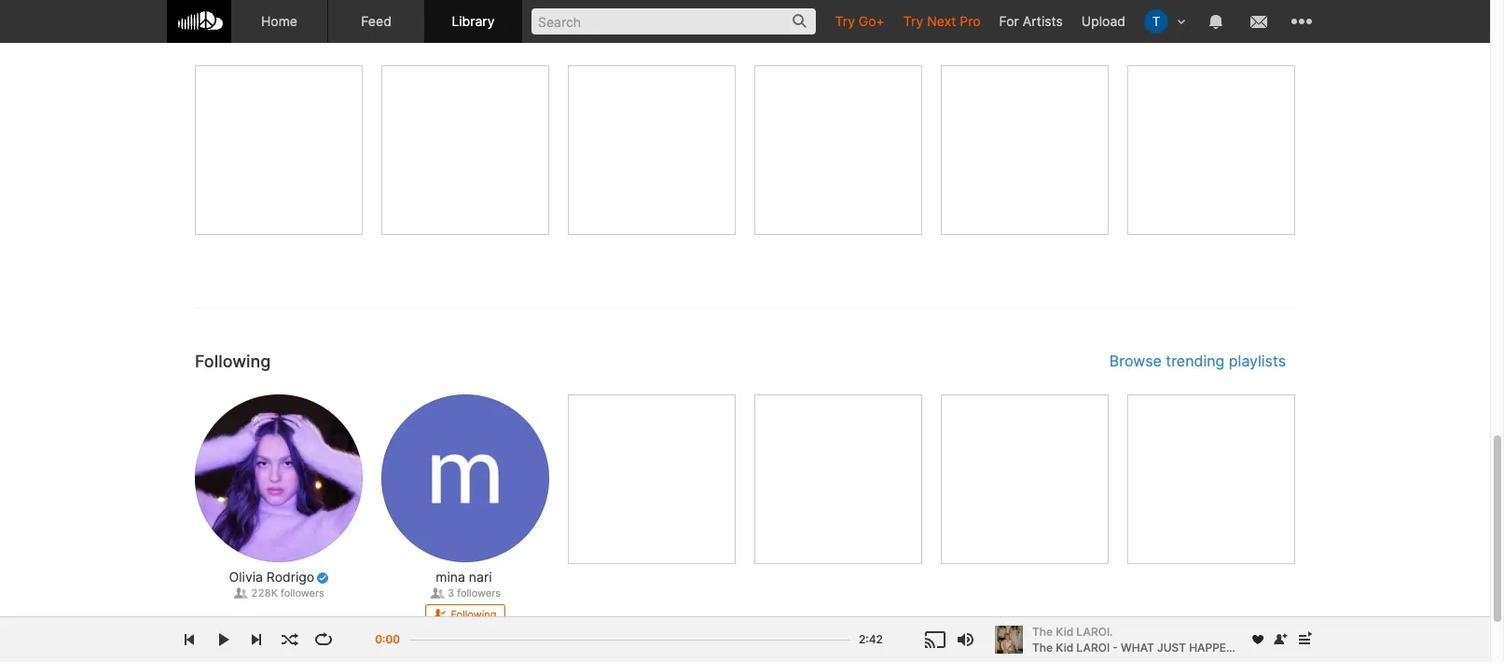 Task type: locate. For each thing, give the bounding box(es) containing it.
1 browse trending playlists from the top
[[1109, 22, 1286, 41]]

2 playlists from the top
[[1229, 351, 1286, 370]]

following button for 228k
[[238, 605, 319, 625]]

2:42
[[859, 632, 883, 646]]

the
[[1032, 624, 1053, 638], [1032, 640, 1053, 654]]

228k followers following
[[251, 587, 324, 621]]

home
[[261, 13, 297, 29]]

2 browse trending playlists from the top
[[1109, 351, 1286, 370]]

next up image
[[1293, 628, 1316, 651]]

0 horizontal spatial following button
[[238, 605, 319, 625]]

kid left laroi
[[1056, 640, 1073, 654]]

browse trending playlists link for liked stations
[[1109, 22, 1286, 41]]

0 vertical spatial playlists
[[1229, 22, 1286, 41]]

followers down rodrigo
[[281, 587, 324, 600]]

rodrigo
[[267, 569, 314, 585]]

browse trending playlists link
[[1109, 22, 1286, 41], [1109, 351, 1286, 370]]

for
[[999, 13, 1019, 29]]

following button down the "228k followers" link
[[238, 605, 319, 625]]

try
[[835, 13, 855, 29], [903, 13, 923, 29]]

0 horizontal spatial followers
[[281, 587, 324, 600]]

1 try from the left
[[835, 13, 855, 29]]

2 browse trending playlists link from the top
[[1109, 351, 1286, 370]]

followers
[[281, 587, 324, 600], [457, 587, 501, 600]]

228k
[[251, 587, 278, 600]]

1 trending from the top
[[1166, 22, 1225, 41]]

1 vertical spatial browse trending playlists link
[[1109, 351, 1286, 370]]

3
[[448, 587, 454, 600]]

1 vertical spatial playlists
[[1229, 351, 1286, 370]]

browse trending playlists link for following
[[1109, 351, 1286, 370]]

1 vertical spatial the
[[1032, 640, 1053, 654]]

1 following button from the left
[[238, 605, 319, 625]]

olivia
[[229, 569, 263, 585]]

the kid laroi. the kid laroi - what just happened
[[1032, 624, 1249, 654]]

playlists
[[1229, 22, 1286, 41], [1229, 351, 1286, 370]]

followers inside the mina nari 3 followers following
[[457, 587, 501, 600]]

for artists
[[999, 13, 1063, 29]]

stations
[[242, 22, 307, 42]]

1 browse from the top
[[1109, 22, 1162, 41]]

0 vertical spatial kid
[[1056, 624, 1073, 638]]

happened
[[1189, 640, 1249, 654]]

nari
[[469, 569, 492, 585]]

0 vertical spatial trending
[[1166, 22, 1225, 41]]

browse trending playlists
[[1109, 22, 1286, 41], [1109, 351, 1286, 370]]

1 followers from the left
[[281, 587, 324, 600]]

1 horizontal spatial followers
[[457, 587, 501, 600]]

1 the from the top
[[1032, 624, 1053, 638]]

the kid laroi - what just happened element
[[995, 626, 1023, 654]]

1 horizontal spatial following button
[[425, 605, 506, 625]]

1 horizontal spatial try
[[903, 13, 923, 29]]

1 vertical spatial browse trending playlists
[[1109, 351, 1286, 370]]

tara schultz's avatar element
[[1144, 9, 1168, 34]]

2 try from the left
[[903, 13, 923, 29]]

2 following button from the left
[[425, 605, 506, 625]]

upload link
[[1072, 0, 1135, 42]]

0 vertical spatial the
[[1032, 624, 1053, 638]]

-
[[1113, 640, 1118, 654]]

mina nari 3 followers following
[[436, 569, 501, 621]]

what
[[1121, 640, 1154, 654]]

1 vertical spatial trending
[[1166, 351, 1225, 370]]

library
[[452, 13, 495, 29]]

0 vertical spatial browse trending playlists
[[1109, 22, 1286, 41]]

followers inside 228k followers following
[[281, 587, 324, 600]]

kid left laroi.
[[1056, 624, 1073, 638]]

following button down 3 followers link
[[425, 605, 506, 625]]

try left 'next'
[[903, 13, 923, 29]]

just
[[1157, 640, 1186, 654]]

0 vertical spatial browse
[[1109, 22, 1162, 41]]

0 horizontal spatial try
[[835, 13, 855, 29]]

home link
[[231, 0, 328, 43]]

kid
[[1056, 624, 1073, 638], [1056, 640, 1073, 654]]

following
[[195, 351, 271, 371], [264, 608, 310, 621], [451, 608, 496, 621]]

mina
[[436, 569, 465, 585]]

next
[[927, 13, 956, 29]]

1 vertical spatial browse
[[1109, 351, 1162, 370]]

trending for following
[[1166, 351, 1225, 370]]

library link
[[425, 0, 522, 43]]

mina nari link
[[436, 568, 492, 586]]

1 browse trending playlists link from the top
[[1109, 22, 1286, 41]]

laroi
[[1076, 640, 1110, 654]]

following button
[[238, 605, 319, 625], [425, 605, 506, 625]]

2 browse from the top
[[1109, 351, 1162, 370]]

browse
[[1109, 22, 1162, 41], [1109, 351, 1162, 370]]

followers down nari
[[457, 587, 501, 600]]

try for try next pro
[[903, 13, 923, 29]]

0 vertical spatial browse trending playlists link
[[1109, 22, 1286, 41]]

1 playlists from the top
[[1229, 22, 1286, 41]]

olivia rodrigo link
[[229, 568, 314, 586]]

following inside 228k followers following
[[264, 608, 310, 621]]

feed
[[361, 13, 391, 29]]

1 vertical spatial kid
[[1056, 640, 1073, 654]]

2 followers from the left
[[457, 587, 501, 600]]

None search field
[[522, 0, 826, 42]]

feed link
[[328, 0, 425, 43]]

2 trending from the top
[[1166, 351, 1225, 370]]

trending
[[1166, 22, 1225, 41], [1166, 351, 1225, 370]]

progress bar
[[409, 630, 849, 661]]

following inside the mina nari 3 followers following
[[451, 608, 496, 621]]

try left 'go+'
[[835, 13, 855, 29]]



Task type: describe. For each thing, give the bounding box(es) containing it.
the kid laroi. link
[[1032, 624, 1240, 640]]

try next pro link
[[894, 0, 990, 42]]

2 kid from the top
[[1056, 640, 1073, 654]]

trending for liked stations
[[1166, 22, 1225, 41]]

1 kid from the top
[[1056, 624, 1073, 638]]

artists
[[1023, 13, 1063, 29]]

olivia rodrigo's avatar element
[[195, 395, 363, 563]]

try for try go+
[[835, 13, 855, 29]]

browse for following
[[1109, 351, 1162, 370]]

Search search field
[[532, 8, 816, 35]]

following button for mina
[[425, 605, 506, 625]]

browse for liked stations
[[1109, 22, 1162, 41]]

3 followers link
[[430, 587, 501, 600]]

2 the from the top
[[1032, 640, 1053, 654]]

the kid laroi - what just happened link
[[1032, 639, 1249, 656]]

liked
[[195, 22, 238, 42]]

try next pro
[[903, 13, 981, 29]]

try go+ link
[[826, 0, 894, 42]]

playlists for following
[[1229, 351, 1286, 370]]

for artists link
[[990, 0, 1072, 42]]

228k followers link
[[233, 587, 324, 600]]

mina nari's avatar element
[[381, 395, 549, 563]]

playlists for liked stations
[[1229, 22, 1286, 41]]

liked stations
[[195, 22, 307, 42]]

try go+
[[835, 13, 885, 29]]

0:00
[[375, 632, 400, 646]]

upload
[[1082, 13, 1126, 29]]

laroi.
[[1076, 624, 1113, 638]]

browse trending playlists for liked stations
[[1109, 22, 1286, 41]]

browse trending playlists for following
[[1109, 351, 1286, 370]]

pro
[[960, 13, 981, 29]]

go+
[[859, 13, 885, 29]]

olivia rodrigo
[[229, 569, 314, 585]]



Task type: vqa. For each thing, say whether or not it's contained in the screenshot.
Browse corresponding to Following
yes



